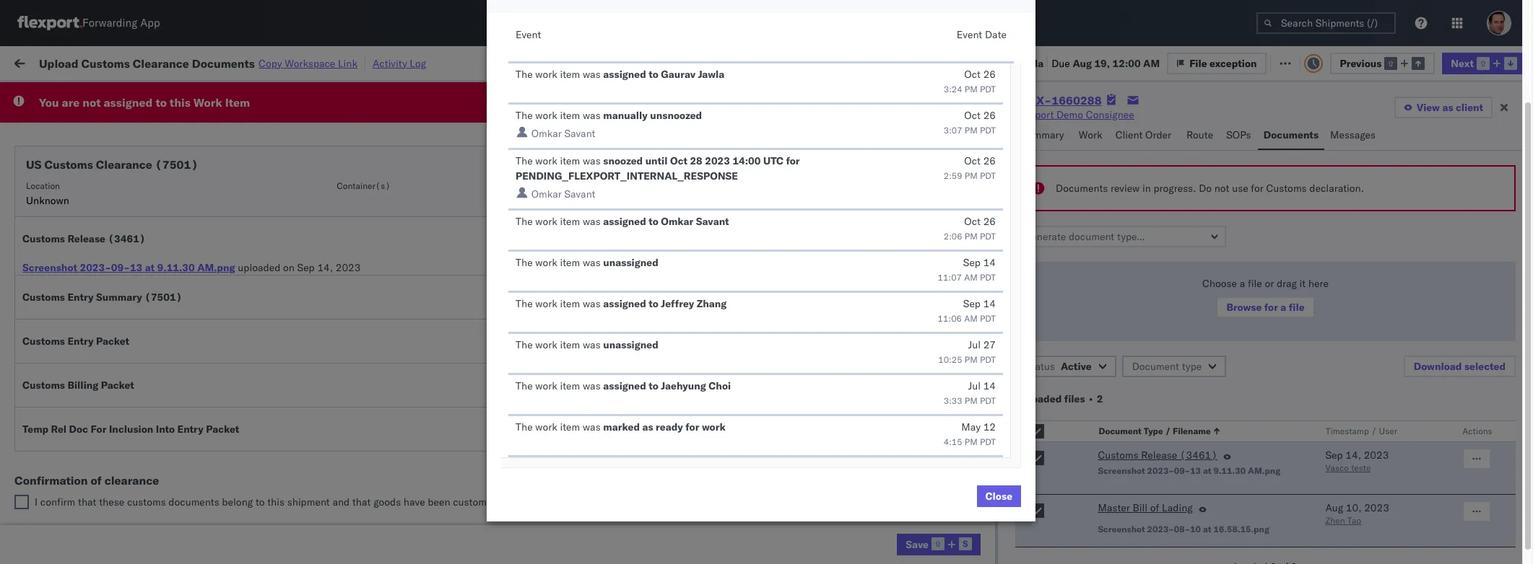 Task type: vqa. For each thing, say whether or not it's contained in the screenshot.


Task type: locate. For each thing, give the bounding box(es) containing it.
from inside "confirm pickup from los angeles, ca" link
[[107, 395, 128, 408]]

flex-1846748 up 2:06
[[927, 205, 1002, 218]]

2023 inside snoozed until oct 28 2023 14:00 utc for pending_flexport_internal_response
[[705, 154, 730, 167]]

26 inside oct 26 3:24 pm pdt
[[983, 68, 996, 81]]

filtered
[[14, 88, 50, 101]]

am.png left the uploaded
[[197, 261, 235, 274]]

3 resize handle column header from the left
[[490, 112, 507, 565]]

0 horizontal spatial not
[[82, 95, 101, 110]]

omkar savant
[[531, 127, 595, 140], [531, 187, 595, 200], [1360, 205, 1424, 218]]

flexport demo consignee
[[1016, 108, 1134, 121], [625, 460, 743, 473]]

0 vertical spatial am.png
[[197, 261, 235, 274]]

0 horizontal spatial -
[[740, 523, 746, 536]]

omkar down the hbl number(s)
[[661, 215, 693, 228]]

6 1846748 from the top
[[958, 301, 1002, 314]]

pdt inside sep 14 11:07 am pdt
[[980, 272, 996, 283]]

oct inside oct 26 2:59 pm pdt
[[964, 154, 981, 167]]

4 schedule pickup from los angeles, ca button from the top
[[33, 331, 211, 347]]

0 horizontal spatial integration
[[625, 523, 674, 536]]

customs release (3461)
[[22, 233, 146, 246], [1098, 449, 1217, 462]]

2 fcl from the top
[[547, 174, 565, 187]]

0 horizontal spatial customs
[[127, 496, 166, 509]]

packet up confirm pickup from los angeles, ca
[[101, 379, 134, 392]]

0 horizontal spatial numbers
[[1080, 116, 1116, 127]]

3:33
[[944, 395, 962, 406]]

my work
[[14, 52, 79, 73]]

assigned for the work item was assigned to jeffrey zhang
[[603, 297, 646, 310]]

26 inside oct 26 2:59 pm pdt
[[983, 154, 996, 167]]

marked
[[603, 421, 640, 434]]

8:30
[[270, 491, 291, 504], [270, 523, 291, 536]]

angeles, for schedule pickup from los angeles, ca link corresponding to 4th schedule pickup from los angeles, ca button from the bottom
[[155, 205, 195, 218]]

Search Shipments (/) text field
[[1257, 12, 1396, 34]]

flexport demo consignee down 1660288
[[1016, 108, 1134, 121]]

0 vertical spatial dec
[[343, 364, 362, 377]]

5 test123456 from the top
[[1149, 269, 1210, 282]]

2 resize handle column header from the left
[[431, 112, 448, 565]]

schedule delivery appointment for schedule delivery appointment link for 1st schedule delivery appointment button from the top of the page
[[33, 141, 178, 154]]

1 vertical spatial clearance
[[96, 157, 152, 172]]

next
[[1451, 57, 1474, 70]]

(3461) up screenshot 2023-09-13 at 9.11.30 am.png link
[[108, 233, 146, 246]]

1 item from the top
[[560, 68, 580, 81]]

oct inside oct 26 2:06 pm pdt
[[964, 215, 981, 228]]

2 lagerfeld from the left
[[879, 523, 922, 536]]

delivery for second schedule delivery appointment button
[[79, 236, 116, 249]]

customs right been
[[453, 496, 492, 509]]

gaurav up unsnoozed in the left top of the page
[[661, 68, 696, 81]]

oct inside oct 26 3:24 pm pdt
[[964, 68, 981, 81]]

numbers inside button
[[1080, 116, 1116, 127]]

status : ready for work, blocked, in progress
[[79, 89, 262, 100]]

workitem
[[16, 116, 54, 127]]

14:00
[[733, 154, 761, 167]]

13 down 'filename'
[[1190, 466, 1201, 477]]

schedule pickup from los angeles, ca link for 3rd schedule pickup from los angeles, ca button from the bottom of the page
[[33, 268, 211, 282]]

copy workspace link button
[[259, 57, 357, 70]]

8:30 for schedule pickup from rotterdam, netherlands
[[270, 523, 291, 536]]

numbers inside button
[[1201, 116, 1237, 127]]

0 horizontal spatial this
[[170, 95, 191, 110]]

pickup for 3rd schedule pickup from los angeles, ca button from the bottom of the page
[[79, 268, 110, 281]]

0 vertical spatial 13
[[130, 261, 142, 274]]

select file up 10:25
[[903, 335, 953, 348]]

schedule inside schedule pickup from rotterdam, netherlands
[[33, 515, 76, 528]]

1 vertical spatial release
[[1141, 449, 1177, 462]]

lhuu7894563, uetu5238478
[[1039, 332, 1186, 345], [1039, 364, 1186, 377], [1039, 396, 1186, 409], [1039, 428, 1186, 441]]

14 inside sep 14 11:06 am pdt
[[983, 297, 996, 310]]

progress.
[[1154, 182, 1196, 195]]

summary inside button
[[1021, 129, 1064, 142]]

0 vertical spatial the work item was unassigned
[[516, 256, 658, 269]]

numbers up route
[[1201, 116, 1237, 127]]

0 horizontal spatial lagerfeld
[[770, 523, 813, 536]]

schedule delivery appointment link for second schedule delivery appointment button
[[33, 236, 178, 250]]

file up "mbl/mawb numbers"
[[1189, 57, 1207, 70]]

1 vertical spatial document
[[1098, 426, 1141, 437]]

document inside button
[[1132, 360, 1179, 373]]

pdt for jul 14 3:33 pm pdt
[[980, 395, 996, 406]]

pdt inside jul 27 10:25 pm pdt
[[980, 354, 996, 365]]

delivery for confirm delivery button
[[73, 427, 110, 440]]

oct down oct 26 3:07 pm pdt
[[964, 154, 981, 167]]

0 vertical spatial this
[[170, 95, 191, 110]]

pdt inside oct 26 3:24 pm pdt
[[980, 84, 996, 95]]

screenshot for screenshot 2023-09-13 at 9.11.30 am.png uploaded on sep 14, 2023
[[22, 261, 77, 274]]

1 hlxu8034992 from the top
[[1192, 142, 1263, 155]]

10,
[[1346, 502, 1362, 515]]

dec down 11:59 pm pst, dec 13, 2022
[[337, 396, 356, 409]]

select left may 12 4:15 pm pdt
[[903, 423, 933, 436]]

1 horizontal spatial -
[[849, 523, 856, 536]]

2 horizontal spatial work
[[1079, 129, 1102, 142]]

4 the from the top
[[516, 215, 533, 228]]

0 horizontal spatial 9.11.30
[[157, 261, 195, 274]]

upload customs clearance documents copy workspace link
[[39, 56, 357, 70]]

1 integration test account - karl lagerfeld from the left
[[625, 523, 813, 536]]

i
[[35, 496, 38, 509]]

document for document type
[[1132, 360, 1179, 373]]

that right and
[[352, 496, 371, 509]]

for inside snoozed until oct 28 2023 14:00 utc for pending_flexport_internal_response
[[786, 154, 800, 167]]

resize handle column header
[[244, 112, 261, 565], [431, 112, 448, 565], [490, 112, 507, 565], [600, 112, 617, 565], [710, 112, 727, 565], [879, 112, 896, 565], [1014, 112, 1032, 565], [1124, 112, 1142, 565], [1336, 112, 1353, 565], [1445, 112, 1463, 565], [1496, 112, 1514, 565]]

schedule pickup from rotterdam, netherlands link
[[33, 515, 242, 543]]

/ right type
[[1165, 426, 1170, 437]]

jul left 27
[[968, 338, 981, 351]]

3 lhuu7894563, from the top
[[1039, 396, 1113, 409]]

5 schedule from the top
[[33, 268, 76, 281]]

(7501) for us customs clearance (7501)
[[155, 157, 198, 172]]

pdt inside oct 26 2:59 pm pdt
[[980, 170, 996, 181]]

assigned for the work item was assigned to omkar savant
[[603, 215, 646, 228]]

confirm inside "confirm pickup from los angeles, ca" link
[[33, 395, 70, 408]]

abcdefg78456546 up document type / filename button
[[1149, 364, 1246, 377]]

2 that from the left
[[352, 496, 371, 509]]

am right 11:07
[[964, 272, 978, 283]]

documents right the sops 'button'
[[1264, 129, 1319, 142]]

1 pdt from the top
[[980, 84, 996, 95]]

1 numbers from the left
[[1080, 116, 1116, 127]]

summary down screenshot 2023-09-13 at 9.11.30 am.png link
[[96, 291, 142, 304]]

: for snoozed
[[336, 89, 338, 100]]

4 test123456 from the top
[[1149, 237, 1210, 250]]

pdt up 12
[[980, 395, 996, 406]]

9 pdt from the top
[[980, 437, 996, 447]]

lhuu7894563, uetu5238478 up type
[[1039, 396, 1186, 409]]

upload customs clearance documents link
[[33, 299, 213, 314]]

1 vertical spatial flexport demo consignee
[[625, 460, 743, 473]]

bosch ocean test
[[625, 142, 707, 155], [734, 142, 817, 155], [625, 174, 707, 187], [734, 174, 817, 187], [625, 205, 707, 218], [734, 205, 817, 218], [625, 237, 707, 250], [734, 237, 817, 250], [625, 269, 707, 282], [625, 301, 707, 314], [625, 333, 707, 346], [734, 333, 817, 346], [625, 364, 707, 377], [734, 364, 817, 377], [625, 396, 707, 409], [625, 428, 707, 441]]

jul inside jul 27 10:25 pm pdt
[[968, 338, 981, 351]]

unassigned
[[603, 256, 658, 269], [603, 338, 658, 351]]

pickup inside schedule pickup from rotterdam, netherlands
[[79, 515, 110, 528]]

3 1889466 from the top
[[958, 396, 1002, 409]]

0 vertical spatial gaurav jawla
[[1360, 142, 1420, 155]]

this left shipment
[[267, 496, 285, 509]]

of
[[91, 474, 102, 488], [1150, 502, 1159, 515]]

11:59 pm pdt, nov 4, 2022 for schedule delivery appointment link for 1st schedule delivery appointment button from the top of the page
[[270, 142, 402, 155]]

select file button down 3:33
[[894, 419, 962, 441]]

karl
[[748, 523, 767, 536], [858, 523, 877, 536]]

26 for oct 26 2:59 pm pdt
[[983, 154, 996, 167]]

1 horizontal spatial demo
[[1056, 108, 1083, 121]]

was for jul 14 3:33 pm pdt
[[583, 379, 601, 392]]

at up upload customs clearance documents link
[[145, 261, 155, 274]]

was for may 12 4:15 pm pdt
[[583, 421, 601, 434]]

flex-1846748 up oct 26 2:06 pm pdt
[[927, 174, 1002, 187]]

not right do in the top of the page
[[1214, 182, 1229, 195]]

abcdefg78456546 up type
[[1149, 333, 1246, 346]]

sep inside sep 14 11:06 am pdt
[[963, 297, 981, 310]]

flexport demo consignee down ready at left bottom
[[625, 460, 743, 473]]

los
[[136, 173, 152, 186], [136, 205, 152, 218], [136, 268, 152, 281], [136, 332, 152, 345], [130, 395, 146, 408], [136, 459, 152, 472]]

file down it
[[1289, 301, 1305, 314]]

am inside sep 14 11:06 am pdt
[[964, 313, 978, 324]]

jan right shipment
[[337, 491, 353, 504]]

0 vertical spatial summary
[[1021, 129, 1064, 142]]

dec left the '13,'
[[343, 364, 362, 377]]

0 horizontal spatial 13
[[130, 261, 142, 274]]

5 item from the top
[[560, 256, 580, 269]]

angeles, for schedule pickup from los angeles, ca link associated with 2nd schedule pickup from los angeles, ca button from the bottom
[[155, 332, 195, 345]]

1 vertical spatial 8:30
[[270, 523, 291, 536]]

1 vertical spatial am.png
[[1248, 466, 1280, 477]]

flex-1889466 up may
[[927, 396, 1002, 409]]

1 vertical spatial the work item was unassigned
[[516, 338, 658, 351]]

pm inside oct 26 2:06 pm pdt
[[965, 231, 978, 242]]

10 schedule from the top
[[33, 515, 76, 528]]

pdt inside sep 14 11:06 am pdt
[[980, 313, 996, 324]]

gvcu5265864 for schedule delivery appointment
[[1039, 491, 1110, 504]]

clearance inside button
[[112, 300, 158, 313]]

oct for oct 26 2:59 pm pdt
[[964, 154, 981, 167]]

to for the work item was assigned to jeffrey zhang
[[649, 297, 658, 310]]

document inside button
[[1098, 426, 1141, 437]]

oct for oct 26 3:24 pm pdt
[[964, 68, 981, 81]]

1 horizontal spatial consignee
[[801, 460, 850, 473]]

1 schedule delivery appointment from the top
[[33, 141, 178, 154]]

0 horizontal spatial account
[[699, 523, 737, 536]]

netherlands
[[33, 530, 90, 543]]

maeu9408431 for schedule delivery appointment
[[1149, 491, 1222, 504]]

2 integration from the left
[[734, 523, 784, 536]]

demo down ready at left bottom
[[665, 460, 692, 473]]

import work button
[[117, 46, 189, 79]]

file
[[1286, 56, 1304, 69], [1189, 57, 1207, 70], [936, 233, 953, 246], [936, 291, 953, 304], [936, 335, 953, 348], [936, 423, 953, 436]]

for for snoozed until oct 28 2023 14:00 utc for pending_flexport_internal_response
[[786, 154, 800, 167]]

3 schedule delivery appointment from the top
[[33, 364, 178, 377]]

document type button
[[1122, 356, 1226, 378]]

angeles, down us customs clearance (7501)
[[155, 173, 195, 186]]

0 horizontal spatial /
[[1165, 426, 1170, 437]]

on right the uploaded
[[283, 261, 295, 274]]

from for schedule pickup from los angeles, ca link for 1st schedule pickup from los angeles, ca button from the bottom of the page
[[112, 459, 133, 472]]

1 vertical spatial (7501)
[[145, 291, 182, 304]]

1 vertical spatial flex-2130387
[[927, 523, 1002, 536]]

pdt inside jul 14 3:33 pm pdt
[[980, 395, 996, 406]]

0 horizontal spatial status
[[79, 89, 105, 100]]

pdt for jul 27 10:25 pm pdt
[[980, 354, 996, 365]]

ca for confirm pickup from los angeles, ca button on the bottom left
[[191, 395, 205, 408]]

entry
[[67, 291, 94, 304], [67, 335, 94, 348], [177, 423, 203, 436]]

screenshot up the customs entry summary (7501)
[[22, 261, 77, 274]]

flex-1893174
[[927, 460, 1002, 473]]

customs release (3461) down document type / filename
[[1098, 449, 1217, 462]]

9.11.30 down document type / filename button
[[1213, 466, 1246, 477]]

nov
[[344, 142, 363, 155], [344, 174, 363, 187], [344, 205, 363, 218], [344, 269, 363, 282]]

1 horizontal spatial flexport
[[1016, 108, 1054, 121]]

customs
[[127, 496, 166, 509], [453, 496, 492, 509]]

client left name
[[625, 116, 648, 127]]

10:25
[[938, 354, 962, 365]]

1 horizontal spatial that
[[352, 496, 371, 509]]

0 vertical spatial release
[[67, 233, 105, 246]]

1 vertical spatial am
[[964, 272, 978, 283]]

0 vertical spatial flexport demo consignee
[[1016, 108, 1134, 121]]

pst, down shipment
[[312, 523, 334, 536]]

upload inside button
[[33, 300, 66, 313]]

1 vertical spatial 14,
[[1346, 449, 1361, 462]]

1 integration from the left
[[625, 523, 674, 536]]

maeu9408431 down lading
[[1149, 523, 1222, 536]]

rel
[[51, 423, 67, 436]]

0 vertical spatial aug
[[1073, 57, 1092, 70]]

the work item was assigned to omkar savant
[[516, 215, 729, 228]]

bosch
[[625, 142, 653, 155], [734, 142, 763, 155], [625, 174, 653, 187], [734, 174, 763, 187], [625, 205, 653, 218], [734, 205, 763, 218], [625, 237, 653, 250], [734, 237, 763, 250], [625, 269, 653, 282], [625, 301, 653, 314], [625, 333, 653, 346], [734, 333, 763, 346], [625, 364, 653, 377], [734, 364, 763, 377], [625, 396, 653, 409], [625, 428, 653, 441]]

4 resize handle column header from the left
[[600, 112, 617, 565]]

aug up zhen
[[1325, 502, 1343, 515]]

6 resize handle column header from the left
[[879, 112, 896, 565]]

pst, down 11:59 pm pst, dec 13, 2022
[[312, 396, 334, 409]]

2022 for 1st schedule delivery appointment button from the top of the page
[[377, 142, 402, 155]]

1 4, from the top
[[365, 142, 375, 155]]

entry for packet
[[67, 335, 94, 348]]

1 horizontal spatial work
[[193, 95, 222, 110]]

select file for customs entry packet
[[903, 335, 953, 348]]

1 fcl from the top
[[547, 142, 565, 155]]

pickup for confirm pickup from los angeles, ca button on the bottom left
[[73, 395, 104, 408]]

lhuu7894563, up files
[[1039, 364, 1113, 377]]

1 horizontal spatial release
[[1141, 449, 1177, 462]]

snoozed : no
[[302, 89, 353, 100]]

1 vertical spatial 2023-
[[1147, 466, 1174, 477]]

3 flex-1846748 from the top
[[927, 205, 1002, 218]]

1 horizontal spatial file exception
[[1286, 56, 1353, 69]]

am inside sep 14 11:07 am pdt
[[964, 272, 978, 283]]

2 pdt from the top
[[980, 125, 996, 136]]

2 vertical spatial 2023-
[[1147, 524, 1174, 535]]

oct inside oct 26 3:07 pm pdt
[[964, 109, 981, 122]]

mbl/mawb
[[1149, 116, 1199, 127]]

pdt, for schedule delivery appointment link for 1st schedule delivery appointment button from the top of the page
[[319, 142, 341, 155]]

schedule delivery appointment button up billing
[[33, 363, 178, 379]]

14 down jul 27 10:25 pm pdt
[[983, 379, 996, 392]]

confirm inside confirm delivery link
[[33, 427, 70, 440]]

sep up the vasco
[[1325, 449, 1343, 462]]

0 horizontal spatial file
[[1248, 277, 1262, 290]]

nov for 1st schedule delivery appointment button from the top of the page
[[344, 142, 363, 155]]

from inside schedule pickup from rotterdam, netherlands
[[112, 515, 133, 528]]

9 was from the top
[[583, 421, 601, 434]]

sep 14 11:07 am pdt
[[938, 256, 996, 283]]

3 test123456 from the top
[[1149, 205, 1210, 218]]

jul inside jul 14 3:33 pm pdt
[[968, 379, 981, 392]]

2 confirm from the top
[[33, 427, 70, 440]]

select for customs entry packet
[[903, 335, 933, 348]]

0 horizontal spatial customs release (3461)
[[22, 233, 146, 246]]

flex-
[[1016, 93, 1052, 108], [927, 142, 958, 155], [927, 174, 958, 187], [927, 205, 958, 218], [927, 237, 958, 250], [927, 269, 958, 282], [927, 301, 958, 314], [927, 333, 958, 346], [927, 364, 958, 377], [927, 396, 958, 409], [927, 428, 958, 441], [927, 460, 958, 473], [927, 491, 958, 504], [927, 523, 958, 536]]

confirm
[[33, 395, 70, 408], [33, 427, 70, 440]]

1 vertical spatial 09-
[[1174, 466, 1190, 477]]

2 gaurav jawla from the top
[[1360, 174, 1420, 187]]

am.png for screenshot 2023-09-13 at 9.11.30 am.png uploaded on sep 14, 2023
[[197, 261, 235, 274]]

account
[[699, 523, 737, 536], [809, 523, 847, 536]]

flexport up "summary" button on the top of page
[[1016, 108, 1054, 121]]

sep inside sep 14 11:07 am pdt
[[963, 256, 981, 269]]

ca inside "confirm pickup from los angeles, ca" link
[[191, 395, 205, 408]]

client inside client order button
[[1115, 129, 1143, 142]]

1 horizontal spatial /
[[1371, 426, 1376, 437]]

0 vertical spatial 2130387
[[958, 491, 1002, 504]]

oct for oct 26 3:07 pm pdt
[[964, 109, 981, 122]]

1 vertical spatial aug
[[1325, 502, 1343, 515]]

2 schedule delivery appointment link from the top
[[33, 236, 178, 250]]

09- up the customs entry summary (7501)
[[111, 261, 130, 274]]

select
[[903, 233, 933, 246], [903, 291, 933, 304], [903, 335, 933, 348], [903, 423, 933, 436]]

: for status
[[105, 89, 107, 100]]

4 nov from the top
[[344, 269, 363, 282]]

8 ocean fcl from the top
[[515, 364, 565, 377]]

upload up by: in the left top of the page
[[39, 56, 78, 70]]

4 pdt, from the top
[[319, 269, 341, 282]]

None checkbox
[[1030, 425, 1044, 439], [1030, 451, 1044, 466], [1030, 425, 1044, 439], [1030, 451, 1044, 466]]

8 pdt from the top
[[980, 395, 996, 406]]

3 schedule delivery appointment link from the top
[[33, 363, 178, 377]]

3 pdt from the top
[[980, 170, 996, 181]]

1 vertical spatial customs release (3461)
[[1098, 449, 1217, 462]]

numbers for mbl/mawb numbers
[[1201, 116, 1237, 127]]

2 select file button from the top
[[894, 287, 962, 308]]

1 11:59 pm pdt, nov 4, 2022 from the top
[[270, 142, 402, 155]]

pickup for 1st schedule pickup from los angeles, ca button from the bottom of the page
[[79, 459, 110, 472]]

1 vertical spatial a
[[1281, 301, 1286, 314]]

3 fcl from the top
[[547, 205, 565, 218]]

schedule
[[33, 141, 76, 154], [33, 173, 76, 186], [33, 205, 76, 218], [33, 236, 76, 249], [33, 268, 76, 281], [33, 332, 76, 345], [33, 364, 76, 377], [33, 459, 76, 472], [33, 491, 76, 504], [33, 515, 76, 528]]

0 vertical spatial a
[[1240, 277, 1245, 290]]

3 11:59 from the top
[[270, 205, 298, 218]]

omkar savant down the work item was
[[531, 187, 595, 200]]

1 unassigned from the top
[[603, 256, 658, 269]]

work button
[[1073, 122, 1110, 150]]

assigned left jeffrey
[[603, 297, 646, 310]]

4 1846748 from the top
[[958, 237, 1002, 250]]

14 inside jul 14 3:33 pm pdt
[[983, 379, 996, 392]]

flexport demo consignee link
[[1016, 108, 1134, 122]]

26 inside oct 26 3:07 pm pdt
[[983, 109, 996, 122]]

27
[[983, 338, 996, 351]]

to for the work item was assigned to gaurav jawla
[[649, 68, 658, 81]]

1 horizontal spatial am.png
[[1248, 466, 1280, 477]]

0 vertical spatial am
[[1143, 57, 1160, 70]]

1 vertical spatial jan
[[337, 523, 353, 536]]

1 1889466 from the top
[[958, 333, 1002, 346]]

work left item
[[193, 95, 222, 110]]

4 11:59 pm pdt, nov 4, 2022 from the top
[[270, 269, 402, 282]]

2 11:59 pm pdt, nov 4, 2022 from the top
[[270, 174, 402, 187]]

files
[[1064, 393, 1085, 406]]

1 horizontal spatial event
[[957, 28, 982, 41]]

1 vertical spatial 9.11.30
[[1213, 466, 1246, 477]]

5 ceau7522281, from the top
[[1039, 269, 1113, 282]]

26 up sep 14 11:07 am pdt
[[983, 215, 996, 228]]

1 horizontal spatial summary
[[1021, 129, 1064, 142]]

event for event
[[516, 28, 541, 41]]

None checkbox
[[14, 495, 29, 510], [1030, 504, 1044, 518], [14, 495, 29, 510], [1030, 504, 1044, 518]]

at for screenshot 2023-09-13 at 9.11.30 am.png
[[1203, 466, 1211, 477]]

item for sep 14 11:06 am pdt
[[560, 297, 580, 310]]

2023- for screenshot 2023-09-13 at 9.11.30 am.png uploaded on sep 14, 2023
[[80, 261, 111, 274]]

0 vertical spatial choi
[[709, 379, 731, 392]]

0 vertical spatial status
[[79, 89, 105, 100]]

6 flex-1846748 from the top
[[927, 301, 1002, 314]]

(7501) for customs entry summary (7501)
[[145, 291, 182, 304]]

1 vertical spatial not
[[1214, 182, 1229, 195]]

the work item was unassigned for jul
[[516, 338, 658, 351]]

0 vertical spatial demo
[[1056, 108, 1083, 121]]

0 horizontal spatial aug
[[1073, 57, 1092, 70]]

1 vertical spatial summary
[[96, 291, 142, 304]]

upload up customs entry packet
[[33, 300, 66, 313]]

work down container numbers button
[[1079, 129, 1102, 142]]

maeu9408431 down screenshot 2023-09-13 at 9.11.30 am.png
[[1149, 491, 1222, 504]]

sep for 11:06
[[963, 297, 981, 310]]

next button
[[1442, 52, 1526, 74]]

pdt right 2:59
[[980, 170, 996, 181]]

download selected
[[1414, 360, 1506, 373]]

1 vertical spatial packet
[[101, 379, 134, 392]]

item for oct 26 2:06 pm pdt
[[560, 215, 580, 228]]

08-
[[1174, 524, 1190, 535]]

pm inside oct 26 2:59 pm pdt
[[965, 170, 978, 181]]

unassigned up the work item was assigned to jaehyung choi
[[603, 338, 658, 351]]

4 select from the top
[[903, 423, 933, 436]]

actions down selected
[[1462, 426, 1492, 437]]

1 karl from the left
[[748, 523, 767, 536]]

progress
[[226, 89, 262, 100]]

los for 4th schedule pickup from los angeles, ca button from the bottom
[[136, 205, 152, 218]]

for inside browse for a file button
[[1264, 301, 1278, 314]]

9 schedule from the top
[[33, 491, 76, 504]]

select left jul 27 10:25 pm pdt
[[903, 335, 933, 348]]

schedule pickup from los angeles, ca link for 4th schedule pickup from los angeles, ca button from the bottom
[[33, 204, 211, 218]]

flex-1846748 down 3:07
[[927, 142, 1002, 155]]

2 nov from the top
[[344, 174, 363, 187]]

4 flex-1846748 from the top
[[927, 237, 1002, 250]]

0 vertical spatial jaehyung
[[661, 379, 706, 392]]

release
[[67, 233, 105, 246], [1141, 449, 1177, 462]]

clearance for upload customs clearance documents copy workspace link
[[133, 56, 189, 70]]

or
[[1265, 277, 1274, 290]]

205 on track
[[333, 56, 392, 69]]

documents
[[192, 56, 255, 70], [1264, 129, 1319, 142], [1056, 182, 1108, 195], [161, 300, 213, 313]]

packet right 'into' at the bottom of page
[[206, 423, 239, 436]]

1 horizontal spatial jaehyung
[[1360, 491, 1403, 504]]

not right are
[[82, 95, 101, 110]]

:
[[105, 89, 107, 100], [336, 89, 338, 100]]

user
[[1379, 426, 1397, 437]]

delivery inside button
[[73, 427, 110, 440]]

select for temp rel doc for inclusion into entry packet
[[903, 423, 933, 436]]

1 vertical spatial confirm
[[33, 427, 70, 440]]

the work item was unassigned for sep
[[516, 256, 658, 269]]

2 vertical spatial 14
[[983, 379, 996, 392]]

5 resize handle column header from the left
[[710, 112, 727, 565]]

11:59 for 4th schedule pickup from los angeles, ca button from the bottom
[[270, 205, 298, 218]]

0 vertical spatial work
[[158, 56, 183, 69]]

the for may 12 4:15 pm pdt
[[516, 421, 533, 434]]

as left ready at left bottom
[[642, 421, 653, 434]]

the work item was marked as ready for work
[[516, 421, 726, 434]]

confirm
[[40, 496, 75, 509]]

confirm delivery
[[33, 427, 110, 440]]

7 was from the top
[[583, 338, 601, 351]]

pdt inside oct 26 2:06 pm pdt
[[980, 231, 996, 242]]

4 pdt from the top
[[980, 231, 996, 242]]

schedule delivery appointment button up us customs clearance (7501)
[[33, 140, 178, 156]]

2 schedule delivery appointment button from the top
[[33, 236, 178, 252]]

client inside client name button
[[625, 116, 648, 127]]

2 abcdefg78456546 from the top
[[1149, 364, 1246, 377]]

8 item from the top
[[560, 379, 580, 392]]

lhuu7894563, up active
[[1039, 332, 1113, 345]]

4 flex-1889466 from the top
[[927, 428, 1002, 441]]

a down 'drag'
[[1281, 301, 1286, 314]]

2 appointment from the top
[[118, 236, 178, 249]]

5 pdt from the top
[[980, 272, 996, 283]]

26 inside oct 26 2:06 pm pdt
[[983, 215, 996, 228]]

13 up upload customs clearance documents
[[130, 261, 142, 274]]

3 abcdefg78456546 from the top
[[1149, 428, 1246, 441]]

0 vertical spatial unassigned
[[603, 256, 658, 269]]

maeu9736123
[[1149, 460, 1222, 473]]

test123456 for 4th schedule pickup from los angeles, ca button from the bottom
[[1149, 205, 1210, 218]]

pdt down 27
[[980, 354, 996, 365]]

pst, for schedule pickup from rotterdam, netherlands
[[312, 523, 334, 536]]

confirmation
[[14, 474, 88, 488]]

oct left 28
[[670, 154, 687, 167]]

aug
[[1073, 57, 1092, 70], [1325, 502, 1343, 515]]

3 schedule pickup from los angeles, ca from the top
[[33, 268, 211, 281]]

1 schedule from the top
[[33, 141, 76, 154]]

pdt right 2:06
[[980, 231, 996, 242]]

flex-1889466 up flex-1893174 at the bottom right of page
[[927, 428, 1002, 441]]

as right view
[[1442, 101, 1453, 114]]

to for the work item was assigned to omkar savant
[[649, 215, 658, 228]]

2 vertical spatial 23,
[[355, 523, 371, 536]]

4 select file button from the top
[[894, 419, 962, 441]]

assigned up workitem button
[[104, 95, 153, 110]]

8:30 for schedule delivery appointment
[[270, 491, 291, 504]]

1 uetu5238478 from the top
[[1116, 332, 1186, 345]]

2023- up the customs entry summary (7501)
[[80, 261, 111, 274]]

(3461)
[[108, 233, 146, 246], [1180, 449, 1217, 462]]

2 unassigned from the top
[[603, 338, 658, 351]]

8:30 pm pst, jan 23, 2023 for schedule pickup from rotterdam, netherlands
[[270, 523, 399, 536]]

flexport down the "marked"
[[625, 460, 662, 473]]

status up uploaded
[[1025, 360, 1055, 373]]

19,
[[1094, 57, 1110, 70]]

0 vertical spatial confirm
[[33, 395, 70, 408]]

angeles, up screenshot 2023-09-13 at 9.11.30 am.png uploaded on sep 14, 2023
[[155, 205, 195, 218]]

0 horizontal spatial of
[[91, 474, 102, 488]]

may
[[961, 421, 981, 434]]

11:59 pm pst, dec 13, 2022
[[270, 364, 408, 377]]

schedule pickup from los angeles, ca link for 5th schedule pickup from los angeles, ca button from the bottom
[[33, 172, 211, 187]]

1 8:30 from the top
[[270, 491, 291, 504]]

pdt inside oct 26 3:07 pm pdt
[[980, 125, 996, 136]]

4:00 pm pst, dec 23, 2022
[[270, 396, 401, 409]]

1 vertical spatial upload
[[33, 300, 66, 313]]

for
[[139, 89, 150, 100], [786, 154, 800, 167], [1251, 182, 1264, 195], [1264, 301, 1278, 314], [686, 421, 699, 434]]

assigned for the work item was assigned to jaehyung choi
[[603, 379, 646, 392]]

file inside button
[[1289, 301, 1305, 314]]

jeffrey
[[661, 297, 694, 310]]

appointment up confirm pickup from los angeles, ca
[[118, 364, 178, 377]]

schedule pickup from rotterdam, netherlands
[[33, 515, 187, 543]]

10 ocean fcl from the top
[[515, 460, 565, 473]]

sep inside sep 14, 2023 vasco teste
[[1325, 449, 1343, 462]]

flex-2130387 down flex-1893174 at the bottom right of page
[[927, 491, 1002, 504]]

message
[[195, 56, 235, 69]]

rotterdam,
[[136, 515, 187, 528]]

23, for rotterdam,
[[355, 523, 371, 536]]

0 vertical spatial client
[[625, 116, 648, 127]]

select file for customs release (3461)
[[903, 233, 953, 246]]

ocean fcl
[[515, 142, 565, 155], [515, 174, 565, 187], [515, 205, 565, 218], [515, 237, 565, 250], [515, 269, 565, 282], [515, 301, 565, 314], [515, 333, 565, 346], [515, 364, 565, 377], [515, 428, 565, 441], [515, 460, 565, 473], [515, 523, 565, 536]]

0 vertical spatial clearance
[[133, 56, 189, 70]]

1 horizontal spatial integration
[[734, 523, 784, 536]]

pickup down these on the bottom left of page
[[79, 515, 110, 528]]

1 horizontal spatial 14,
[[1346, 449, 1361, 462]]

14 for zhang
[[983, 297, 996, 310]]

item
[[225, 95, 250, 110]]

ca for 4th schedule pickup from los angeles, ca button from the bottom
[[197, 205, 211, 218]]

1 horizontal spatial as
[[1442, 101, 1453, 114]]

flex-1889466
[[927, 333, 1002, 346], [927, 364, 1002, 377], [927, 396, 1002, 409], [927, 428, 1002, 441]]

sep down sep 14 11:07 am pdt
[[963, 297, 981, 310]]

pickup for 4th schedule pickup from los angeles, ca button from the bottom
[[79, 205, 110, 218]]

Generate document type... text field
[[1015, 226, 1226, 248]]

for for the work item was marked as ready for work
[[686, 421, 699, 434]]

1 vertical spatial 13
[[1190, 466, 1201, 477]]

was for oct 26 3:24 pm pdt
[[583, 68, 601, 81]]

omkar savant down the declaration. at right top
[[1360, 205, 1424, 218]]

1889466 up may
[[958, 396, 1002, 409]]

file exception button
[[1264, 52, 1363, 73], [1264, 52, 1363, 73], [1167, 52, 1266, 74], [1167, 52, 1266, 74]]

1 horizontal spatial aug
[[1325, 502, 1343, 515]]

mode
[[515, 116, 537, 127]]

1889466
[[958, 333, 1002, 346], [958, 364, 1002, 377], [958, 396, 1002, 409], [958, 428, 1002, 441]]

uploaded files ∙ 2
[[1015, 393, 1103, 406]]

11:59 for 1st schedule delivery appointment button from the top of the page
[[270, 142, 298, 155]]

6 pdt from the top
[[980, 313, 996, 324]]

1 confirm from the top
[[33, 395, 70, 408]]

pm inside jul 27 10:25 pm pdt
[[965, 354, 978, 365]]

pm inside oct 26 3:07 pm pdt
[[965, 125, 978, 136]]

3 nov from the top
[[344, 205, 363, 218]]

lhuu7894563,
[[1039, 332, 1113, 345], [1039, 364, 1113, 377], [1039, 396, 1113, 409], [1039, 428, 1113, 441]]

you are not assigned to this work item
[[39, 95, 250, 110]]

205
[[333, 56, 352, 69]]

1 test123456 from the top
[[1149, 142, 1210, 155]]

as inside button
[[1442, 101, 1453, 114]]

pdt inside may 12 4:15 pm pdt
[[980, 437, 996, 447]]

pickup down billing
[[73, 395, 104, 408]]

file up "4:15"
[[936, 423, 953, 436]]

file exception up 'mbl/mawb numbers' button
[[1189, 57, 1257, 70]]

2 hlxu8034992 from the top
[[1192, 173, 1263, 186]]

2 vertical spatial clearance
[[112, 300, 158, 313]]

0 horizontal spatial that
[[78, 496, 96, 509]]

1 horizontal spatial karl
[[858, 523, 877, 536]]

number(s)
[[667, 181, 713, 191]]

numbers down 1660288
[[1080, 116, 1116, 127]]

schedule delivery appointment
[[33, 141, 178, 154], [33, 236, 178, 249], [33, 364, 178, 377], [33, 491, 178, 504]]

0 vertical spatial document
[[1132, 360, 1179, 373]]

4 11:59 from the top
[[270, 269, 298, 282]]

at right 10
[[1203, 524, 1211, 535]]

26 for oct 26 2:06 pm pdt
[[983, 215, 996, 228]]



Task type: describe. For each thing, give the bounding box(es) containing it.
3 4, from the top
[[365, 205, 375, 218]]

0 horizontal spatial demo
[[665, 460, 692, 473]]

7 fcl from the top
[[547, 333, 565, 346]]

4 ceau7522281, hlxu6269489, hlxu8034992 from the top
[[1039, 237, 1263, 250]]

1 horizontal spatial not
[[1214, 182, 1229, 195]]

pdt for oct 26 2:06 pm pdt
[[980, 231, 996, 242]]

6 schedule from the top
[[33, 332, 76, 345]]

28
[[690, 154, 702, 167]]

import
[[123, 56, 155, 69]]

billing
[[67, 379, 98, 392]]

3 1846748 from the top
[[958, 205, 1002, 218]]

test123456 for 1st schedule delivery appointment button from the top of the page
[[1149, 142, 1210, 155]]

close
[[985, 490, 1012, 503]]

the for oct 26 2:06 pm pdt
[[516, 215, 533, 228]]

pdt for oct 26 3:07 pm pdt
[[980, 125, 996, 136]]

3 lhuu7894563, uetu5238478 from the top
[[1039, 396, 1186, 409]]

2 integration test account - karl lagerfeld from the left
[[734, 523, 922, 536]]

1 horizontal spatial choi
[[1405, 491, 1426, 504]]

1 vertical spatial 23,
[[355, 491, 371, 504]]

2 flex-2130387 from the top
[[927, 523, 1002, 536]]

dec for 13,
[[343, 364, 362, 377]]

location unknown
[[26, 181, 69, 207]]

screenshot for screenshot 2023-09-13 at 9.11.30 am.png
[[1098, 466, 1145, 477]]

file for temp rel doc for inclusion into entry packet
[[936, 423, 953, 436]]

activity log
[[373, 57, 426, 70]]

1 lagerfeld from the left
[[770, 523, 813, 536]]

6 fcl from the top
[[547, 301, 565, 314]]

0 horizontal spatial file exception
[[1189, 57, 1257, 70]]

2 the from the top
[[516, 109, 533, 122]]

sep right the uploaded
[[297, 261, 315, 274]]

2 ceau7522281, from the top
[[1039, 173, 1113, 186]]

pickup for 2nd schedule pickup from los angeles, ca button from the bottom
[[79, 332, 110, 345]]

angeles, for schedule pickup from los angeles, ca link corresponding to 5th schedule pickup from los angeles, ca button from the bottom
[[155, 173, 195, 186]]

it
[[1300, 277, 1306, 290]]

bookings test consignee
[[734, 460, 850, 473]]

jawla up unsnoozed in the left top of the page
[[698, 68, 725, 81]]

2 2130387 from the top
[[958, 523, 1002, 536]]

los for 5th schedule pickup from los angeles, ca button from the bottom
[[136, 173, 152, 186]]

no
[[342, 89, 353, 100]]

6 hlxu6269489, from the top
[[1116, 300, 1190, 313]]

2:59
[[944, 170, 962, 181]]

5 ceau7522281, hlxu6269489, hlxu8034992 from the top
[[1039, 269, 1263, 282]]

4 fcl from the top
[[547, 237, 565, 250]]

maeu9408431 for schedule pickup from rotterdam, netherlands
[[1149, 523, 1222, 536]]

forwarding app
[[82, 16, 160, 30]]

clearance for us customs clearance (7501)
[[96, 157, 152, 172]]

0 vertical spatial of
[[91, 474, 102, 488]]

8 fcl from the top
[[547, 364, 565, 377]]

5 schedule pickup from los angeles, ca from the top
[[33, 459, 211, 472]]

4 lhuu7894563, from the top
[[1039, 428, 1113, 441]]

11 resize handle column header from the left
[[1496, 112, 1514, 565]]

5 hlxu6269489, from the top
[[1116, 269, 1190, 282]]

1 vertical spatial jaehyung
[[1360, 491, 1403, 504]]

5 11:59 from the top
[[270, 364, 298, 377]]

confirm delivery link
[[33, 426, 110, 441]]

schedule delivery appointment for schedule delivery appointment link related to 4th schedule delivery appointment button
[[33, 491, 178, 504]]

ca for 5th schedule pickup from los angeles, ca button from the bottom
[[197, 173, 211, 186]]

0 horizontal spatial flexport demo consignee
[[625, 460, 743, 473]]

schedule delivery appointment link for 1st schedule delivery appointment button from the top of the page
[[33, 140, 178, 155]]

temp
[[22, 423, 49, 436]]

due aug 19, 12:00 am
[[1052, 57, 1160, 70]]

0 horizontal spatial summary
[[96, 291, 142, 304]]

confirm pickup from los angeles, ca
[[33, 395, 205, 408]]

client order button
[[1110, 122, 1181, 150]]

2 hlxu6269489, from the top
[[1116, 173, 1190, 186]]

manually
[[603, 109, 648, 122]]

6 hlxu8034992 from the top
[[1192, 300, 1263, 313]]

9 ocean fcl from the top
[[515, 428, 565, 441]]

mbl/mawb numbers
[[1149, 116, 1237, 127]]

upload for upload customs clearance documents
[[33, 300, 66, 313]]

gaurav down date
[[980, 57, 1015, 70]]

23, for los
[[358, 396, 374, 409]]

documents review in progress. do not use for customs declaration.
[[1056, 182, 1364, 195]]

1 account from the left
[[699, 523, 737, 536]]

3 hlxu8034992 from the top
[[1192, 205, 1263, 218]]

omkar down the declaration. at right top
[[1360, 205, 1391, 218]]

2 4, from the top
[[365, 174, 375, 187]]

customs entry summary (7501)
[[22, 291, 182, 304]]

at for screenshot 2023-08-10 at 16.58.15.png
[[1203, 524, 1211, 535]]

may 12 4:15 pm pdt
[[944, 421, 996, 447]]

0 horizontal spatial release
[[67, 233, 105, 246]]

documents left review
[[1056, 182, 1108, 195]]

2 schedule from the top
[[33, 173, 76, 186]]

view
[[1417, 101, 1440, 114]]

jan for schedule pickup from rotterdam, netherlands
[[337, 523, 353, 536]]

file for customs release (3461)
[[936, 233, 953, 246]]

client name
[[625, 116, 673, 127]]

status for status active
[[1025, 360, 1055, 373]]

test123456 for 3rd schedule pickup from los angeles, ca button from the bottom of the page
[[1149, 269, 1210, 282]]

schedule pickup from rotterdam, netherlands button
[[33, 515, 242, 545]]

1 schedule delivery appointment button from the top
[[33, 140, 178, 156]]

pending_flexport_internal_response
[[516, 170, 738, 183]]

9.11.30 for screenshot 2023-09-13 at 9.11.30 am.png
[[1213, 466, 1246, 477]]

at for screenshot 2023-09-13 at 9.11.30 am.png uploaded on sep 14, 2023
[[145, 261, 155, 274]]

app
[[140, 16, 160, 30]]

1 / from the left
[[1165, 426, 1170, 437]]

angeles, for "confirm pickup from los angeles, ca" link
[[149, 395, 189, 408]]

2 schedule pickup from los angeles, ca button from the top
[[33, 204, 211, 220]]

14 inside sep 14 11:07 am pdt
[[983, 256, 996, 269]]

screenshot 2023-09-13 at 9.11.30 am.png link
[[22, 261, 235, 275]]

use
[[1232, 182, 1248, 195]]

aug inside aug 10, 2023 zhen tao
[[1325, 502, 1343, 515]]

1 horizontal spatial customs release (3461)
[[1098, 449, 1217, 462]]

i confirm that these customs documents belong to this shipment and that goods have been customs cleared
[[35, 496, 528, 509]]

container numbers
[[1039, 116, 1116, 127]]

timestamp
[[1325, 426, 1369, 437]]

snooze
[[456, 116, 484, 127]]

master
[[1098, 502, 1130, 515]]

ready
[[111, 89, 136, 100]]

11:59 for 3rd schedule pickup from los angeles, ca button from the bottom of the page
[[270, 269, 298, 282]]

pst, for confirm pickup from los angeles, ca
[[312, 396, 334, 409]]

1 resize handle column header from the left
[[244, 112, 261, 565]]

2 vertical spatial packet
[[206, 423, 239, 436]]

2 ceau7522281, hlxu6269489, hlxu8034992 from the top
[[1039, 173, 1263, 186]]

bill
[[1133, 502, 1148, 515]]

us customs clearance (7501)
[[26, 157, 198, 172]]

pdt, for 3rd schedule pickup from los angeles, ca button from the bottom of the page schedule pickup from los angeles, ca link
[[319, 269, 341, 282]]

5 flex-1846748 from the top
[[927, 269, 1002, 282]]

6 ceau7522281, hlxu6269489, hlxu8034992 from the top
[[1039, 300, 1263, 313]]

4 lhuu7894563, uetu5238478 from the top
[[1039, 428, 1186, 441]]

los for 1st schedule pickup from los angeles, ca button from the bottom of the page
[[136, 459, 152, 472]]

item for may 12 4:15 pm pdt
[[560, 421, 580, 434]]

route
[[1186, 129, 1213, 142]]

2023 inside sep 14, 2023 vasco teste
[[1364, 449, 1389, 462]]

assigned for the work item was assigned to gaurav jawla
[[603, 68, 646, 81]]

file for customs entry summary (7501)
[[936, 291, 953, 304]]

0 horizontal spatial a
[[1240, 277, 1245, 290]]

2 1889466 from the top
[[958, 364, 1002, 377]]

2 test123456 from the top
[[1149, 174, 1210, 187]]

and
[[332, 496, 350, 509]]

1 lhuu7894563, uetu5238478 from the top
[[1039, 332, 1186, 345]]

2 ocean fcl from the top
[[515, 174, 565, 187]]

client
[[1456, 101, 1483, 114]]

here
[[1308, 277, 1329, 290]]

snoozed
[[603, 154, 643, 167]]

select file button for temp rel doc for inclusion into entry packet
[[894, 419, 962, 441]]

at left risk at the left of the page
[[288, 56, 297, 69]]

2 lhuu7894563, uetu5238478 from the top
[[1039, 364, 1186, 377]]

schedule delivery appointment for schedule delivery appointment link corresponding to 3rd schedule delivery appointment button from the top
[[33, 364, 178, 377]]

for left work,
[[139, 89, 150, 100]]

jawla right the declaration. at right top
[[1395, 174, 1420, 187]]

9.11.30 for screenshot 2023-09-13 at 9.11.30 am.png uploaded on sep 14, 2023
[[157, 261, 195, 274]]

gaurav down the operator
[[1360, 142, 1393, 155]]

2 flex-1846748 from the top
[[927, 174, 1002, 187]]

due
[[1052, 57, 1070, 70]]

customs release (3461) link
[[1098, 448, 1217, 466]]

1 vertical spatial actions
[[1462, 426, 1492, 437]]

log
[[410, 57, 426, 70]]

select file for customs entry summary (7501)
[[903, 291, 953, 304]]

7 resize handle column header from the left
[[1014, 112, 1032, 565]]

copy
[[259, 57, 282, 70]]

flex-1660288
[[1016, 93, 1102, 108]]

lading
[[1162, 502, 1193, 515]]

unassigned for sep 14
[[603, 256, 658, 269]]

11:59 pm pdt, nov 4, 2022 for schedule pickup from los angeles, ca link corresponding to 4th schedule pickup from los angeles, ca button from the bottom
[[270, 205, 402, 218]]

2 horizontal spatial consignee
[[1086, 108, 1134, 121]]

numbers for container numbers
[[1080, 116, 1116, 127]]

2 account from the left
[[809, 523, 847, 536]]

forwarding
[[82, 16, 137, 30]]

10
[[1190, 524, 1201, 535]]

schedule pickup from los angeles, ca link for 1st schedule pickup from los angeles, ca button from the bottom of the page
[[33, 458, 211, 473]]

file down search shipments (/) text box
[[1286, 56, 1304, 69]]

1 customs from the left
[[127, 496, 166, 509]]

0 horizontal spatial jaehyung
[[661, 379, 706, 392]]

2 schedule pickup from los angeles, ca from the top
[[33, 205, 211, 218]]

summary button
[[1015, 122, 1073, 150]]

1 ceau7522281, hlxu6269489, hlxu8034992 from the top
[[1039, 142, 1263, 155]]

0 vertical spatial on
[[354, 56, 366, 69]]

0 horizontal spatial on
[[283, 261, 295, 274]]

0 horizontal spatial exception
[[1210, 57, 1257, 70]]

origin
[[1460, 491, 1487, 504]]

1 horizontal spatial exception
[[1306, 56, 1353, 69]]

1 flex-1846748 from the top
[[927, 142, 1002, 155]]

2 customs from the left
[[453, 496, 492, 509]]

1 vertical spatial flexport
[[625, 460, 662, 473]]

timestamp / user button
[[1323, 423, 1433, 438]]

los for confirm pickup from los angeles, ca button on the bottom left
[[130, 395, 146, 408]]

angeles, for schedule pickup from los angeles, ca link for 1st schedule pickup from los angeles, ca button from the bottom of the page
[[155, 459, 195, 472]]

omkar savant for manually unsnoozed
[[531, 127, 595, 140]]

2 horizontal spatial -
[[1429, 491, 1435, 504]]

1 ocean fcl from the top
[[515, 142, 565, 155]]

documents down screenshot 2023-09-13 at 9.11.30 am.png uploaded on sep 14, 2023
[[161, 300, 213, 313]]

a inside browse for a file button
[[1281, 301, 1286, 314]]

3 schedule pickup from los angeles, ca button from the top
[[33, 268, 211, 283]]

3 ceau7522281, hlxu6269489, hlxu8034992 from the top
[[1039, 205, 1263, 218]]

2023 inside aug 10, 2023 zhen tao
[[1364, 502, 1389, 515]]

1 horizontal spatial (3461)
[[1180, 449, 1217, 462]]

to left blocked,
[[156, 95, 167, 110]]

2 1846748 from the top
[[958, 174, 1002, 187]]

los for 3rd schedule pickup from los angeles, ca button from the bottom of the page
[[136, 268, 152, 281]]

are
[[62, 95, 80, 110]]

4 uetu5238478 from the top
[[1116, 428, 1186, 441]]

close button
[[977, 486, 1021, 507]]

client for client order
[[1115, 129, 1143, 142]]

2 lhuu7894563, from the top
[[1039, 364, 1113, 377]]

item for sep 14 11:07 am pdt
[[560, 256, 580, 269]]

2 vertical spatial work
[[1079, 129, 1102, 142]]

4 schedule pickup from los angeles, ca from the top
[[33, 332, 211, 345]]

jan for schedule delivery appointment
[[337, 491, 353, 504]]

3 schedule from the top
[[33, 205, 76, 218]]

2 vertical spatial entry
[[177, 423, 203, 436]]

1 flex-2130387 from the top
[[927, 491, 1002, 504]]

ready
[[656, 421, 683, 434]]

2 flex-1889466 from the top
[[927, 364, 1002, 377]]

jawla down view
[[1395, 142, 1420, 155]]

browse
[[1226, 301, 1262, 314]]

the work item was assigned to jeffrey zhang
[[516, 297, 727, 310]]

3 the from the top
[[516, 154, 533, 167]]

0 vertical spatial actions
[[1471, 116, 1501, 127]]

2023- for screenshot 2023-08-10 at 16.58.15.png
[[1147, 524, 1174, 535]]

pm inside may 12 4:15 pm pdt
[[965, 437, 978, 447]]

the for sep 14 11:06 am pdt
[[516, 297, 533, 310]]

6 ocean fcl from the top
[[515, 301, 565, 314]]

mode button
[[507, 113, 603, 128]]

3 hlxu6269489, from the top
[[1116, 205, 1190, 218]]

5 ocean fcl from the top
[[515, 269, 565, 282]]

1 horizontal spatial flexport demo consignee
[[1016, 108, 1134, 121]]

0 horizontal spatial work
[[158, 56, 183, 69]]

ca for 3rd schedule pickup from los angeles, ca button from the bottom of the page
[[197, 268, 211, 281]]

nov for 3rd schedule pickup from los angeles, ca button from the bottom of the page
[[344, 269, 363, 282]]

active
[[1061, 360, 1092, 373]]

1 vertical spatial as
[[642, 421, 653, 434]]

1 hlxu6269489, from the top
[[1116, 142, 1190, 155]]

documents up in
[[192, 56, 255, 70]]

deadline
[[270, 116, 304, 127]]

appointment for schedule delivery appointment link for 1st schedule delivery appointment button from the top of the page
[[118, 141, 178, 154]]

5 fcl from the top
[[547, 269, 565, 282]]

batch action button
[[1429, 52, 1524, 73]]

goods
[[373, 496, 401, 509]]

my
[[14, 52, 37, 73]]

14, inside sep 14, 2023 vasco teste
[[1346, 449, 1361, 462]]

1 vertical spatial work
[[193, 95, 222, 110]]

pdt, for schedule pickup from los angeles, ca link corresponding to 4th schedule pickup from los angeles, ca button from the bottom
[[319, 205, 341, 218]]

omkar down the work item was
[[531, 187, 562, 200]]

risk
[[299, 56, 316, 69]]

gaurav down messages button
[[1360, 174, 1393, 187]]

5 1846748 from the top
[[958, 269, 1002, 282]]

pickup for schedule pickup from rotterdam, netherlands button
[[79, 515, 110, 528]]

drag
[[1277, 277, 1297, 290]]

1 vertical spatial this
[[267, 496, 285, 509]]

2022 for 3rd schedule pickup from los angeles, ca button from the bottom of the page
[[377, 269, 402, 282]]

belong
[[222, 496, 253, 509]]

2022 for 4th schedule pickup from los angeles, ca button from the bottom
[[377, 205, 402, 218]]

client name button
[[617, 113, 713, 128]]

09- for screenshot 2023-09-13 at 9.11.30 am.png uploaded on sep 14, 2023
[[111, 261, 130, 274]]

from for schedule pickup from los angeles, ca link corresponding to 5th schedule pickup from los angeles, ca button from the bottom
[[112, 173, 133, 186]]

jawla left the due
[[1017, 57, 1044, 70]]

clearance
[[105, 474, 159, 488]]

operator
[[1360, 116, 1395, 127]]

1 vertical spatial of
[[1150, 502, 1159, 515]]

0 vertical spatial not
[[82, 95, 101, 110]]

schedule delivery appointment for second schedule delivery appointment button's schedule delivery appointment link
[[33, 236, 178, 249]]

13 for screenshot 2023-09-13 at 9.11.30 am.png uploaded on sep 14, 2023
[[130, 261, 142, 274]]

Search Work text field
[[1047, 52, 1204, 73]]

6 ceau7522281, from the top
[[1039, 300, 1113, 313]]

the work item was assigned to jaehyung choi
[[516, 379, 731, 392]]

select for customs entry summary (7501)
[[903, 291, 933, 304]]

file for customs entry packet
[[936, 335, 953, 348]]

oct inside snoozed until oct 28 2023 14:00 utc for pending_flexport_internal_response
[[670, 154, 687, 167]]

0 vertical spatial flexport
[[1016, 108, 1054, 121]]

3 ceau7522281, from the top
[[1039, 205, 1113, 218]]

appointment for second schedule delivery appointment button's schedule delivery appointment link
[[118, 236, 178, 249]]

upload customs clearance documents
[[33, 300, 213, 313]]

blocked,
[[178, 89, 214, 100]]

pm inside jul 14 3:33 pm pdt
[[965, 395, 978, 406]]

7 ocean fcl from the top
[[515, 333, 565, 346]]

0 horizontal spatial consignee
[[694, 460, 743, 473]]

10 fcl from the top
[[547, 460, 565, 473]]

omkar up the work item was
[[531, 127, 562, 140]]

us
[[26, 157, 42, 172]]

select file button for customs entry summary (7501)
[[894, 287, 962, 308]]

was for sep 14 11:06 am pdt
[[583, 297, 601, 310]]

work,
[[153, 89, 176, 100]]

pst, up 4:00 pm pst, dec 23, 2022
[[319, 364, 341, 377]]

4 schedule from the top
[[33, 236, 76, 249]]

3 uetu5238478 from the top
[[1116, 396, 1186, 409]]

4 schedule delivery appointment button from the top
[[33, 490, 178, 506]]

sep 14 11:06 am pdt
[[938, 297, 996, 324]]

4 hlxu8034992 from the top
[[1192, 237, 1263, 250]]

documents
[[168, 496, 219, 509]]

zhen
[[1325, 516, 1345, 526]]

3 item from the top
[[560, 154, 580, 167]]

bookings
[[734, 460, 777, 473]]

by:
[[52, 88, 66, 101]]

1 2130387 from the top
[[958, 491, 1002, 504]]

0 horizontal spatial 14,
[[317, 261, 333, 274]]

clearance for upload customs clearance documents
[[112, 300, 158, 313]]

0 vertical spatial (3461)
[[108, 233, 146, 246]]

packet for customs entry packet
[[96, 335, 129, 348]]

angeles, for 3rd schedule pickup from los angeles, ca button from the bottom of the page schedule pickup from los angeles, ca link
[[155, 268, 195, 281]]

5 hlxu8034992 from the top
[[1192, 269, 1263, 282]]

customs inside button
[[69, 300, 109, 313]]

2 karl from the left
[[858, 523, 877, 536]]

omkar savant for snoozed until oct 28 2023 14:00 utc for pending_flexport_internal_response
[[531, 187, 595, 200]]

container(s)
[[337, 181, 390, 191]]

8 resize handle column header from the left
[[1124, 112, 1142, 565]]

3 schedule delivery appointment button from the top
[[33, 363, 178, 379]]

to right belong
[[256, 496, 265, 509]]

pdt for sep 14 11:07 am pdt
[[980, 272, 996, 283]]

you
[[39, 95, 59, 110]]

been
[[428, 496, 450, 509]]

2 was from the top
[[583, 109, 601, 122]]

11:59 pm pdt, nov 4, 2022 for 3rd schedule pickup from los angeles, ca button from the bottom of the page schedule pickup from los angeles, ca link
[[270, 269, 402, 282]]

mbl/mawb numbers button
[[1142, 113, 1338, 128]]

demo inside flexport demo consignee link
[[1056, 108, 1083, 121]]

1 ceau7522281, from the top
[[1039, 142, 1113, 155]]

selected
[[1464, 360, 1506, 373]]

unknown
[[26, 194, 69, 207]]

delivery for 3rd schedule delivery appointment button from the top
[[79, 364, 116, 377]]

flexport. image
[[17, 16, 82, 30]]

until
[[645, 154, 668, 167]]

0 horizontal spatial choi
[[709, 379, 731, 392]]

2 vertical spatial omkar savant
[[1360, 205, 1424, 218]]

0 vertical spatial file
[[1248, 277, 1262, 290]]

choose a file or drag it here
[[1202, 277, 1329, 290]]

pm inside oct 26 3:24 pm pdt
[[965, 84, 978, 95]]



